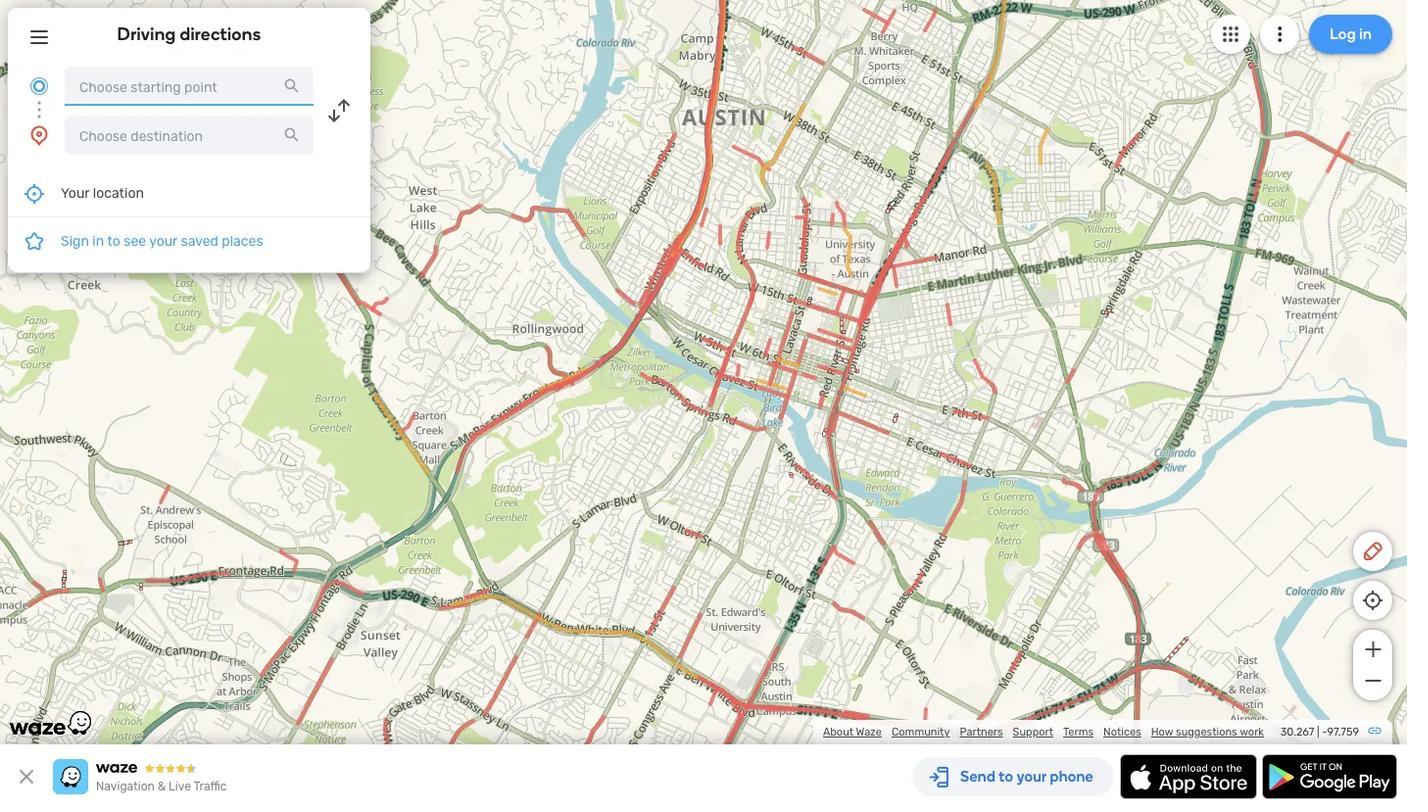Task type: locate. For each thing, give the bounding box(es) containing it.
Choose destination text field
[[65, 116, 314, 155]]

live
[[169, 780, 191, 794]]

x image
[[15, 765, 38, 789]]

30.267 | -97.759
[[1280, 726, 1359, 739]]

list box
[[8, 170, 370, 272]]

how suggestions work link
[[1151, 726, 1264, 739]]

directions
[[180, 24, 261, 45]]

terms link
[[1063, 726, 1094, 739]]

navigation
[[96, 780, 155, 794]]

pencil image
[[1361, 540, 1385, 563]]

&
[[158, 780, 166, 794]]

|
[[1317, 726, 1319, 739]]

navigation & live traffic
[[96, 780, 227, 794]]

recenter image
[[23, 182, 46, 205]]

link image
[[1367, 723, 1383, 739]]

current location image
[[27, 74, 51, 98]]

zoom out image
[[1361, 669, 1385, 693]]



Task type: describe. For each thing, give the bounding box(es) containing it.
zoom in image
[[1361, 638, 1385, 661]]

terms
[[1063, 726, 1094, 739]]

driving directions
[[117, 24, 261, 45]]

waze
[[856, 726, 882, 739]]

support
[[1013, 726, 1053, 739]]

notices link
[[1103, 726, 1141, 739]]

work
[[1240, 726, 1264, 739]]

traffic
[[194, 780, 227, 794]]

about
[[823, 726, 854, 739]]

about waze link
[[823, 726, 882, 739]]

-
[[1322, 726, 1327, 739]]

Choose starting point text field
[[65, 67, 314, 106]]

community
[[892, 726, 950, 739]]

about waze community partners support terms notices how suggestions work
[[823, 726, 1264, 739]]

driving
[[117, 24, 176, 45]]

suggestions
[[1176, 726, 1237, 739]]

star image
[[23, 229, 46, 253]]

community link
[[892, 726, 950, 739]]

partners link
[[960, 726, 1003, 739]]

partners
[[960, 726, 1003, 739]]

support link
[[1013, 726, 1053, 739]]

location image
[[27, 123, 51, 147]]

30.267
[[1280, 726, 1314, 739]]

how
[[1151, 726, 1173, 739]]

notices
[[1103, 726, 1141, 739]]

97.759
[[1327, 726, 1359, 739]]



Task type: vqa. For each thing, say whether or not it's contained in the screenshot.
the Live
yes



